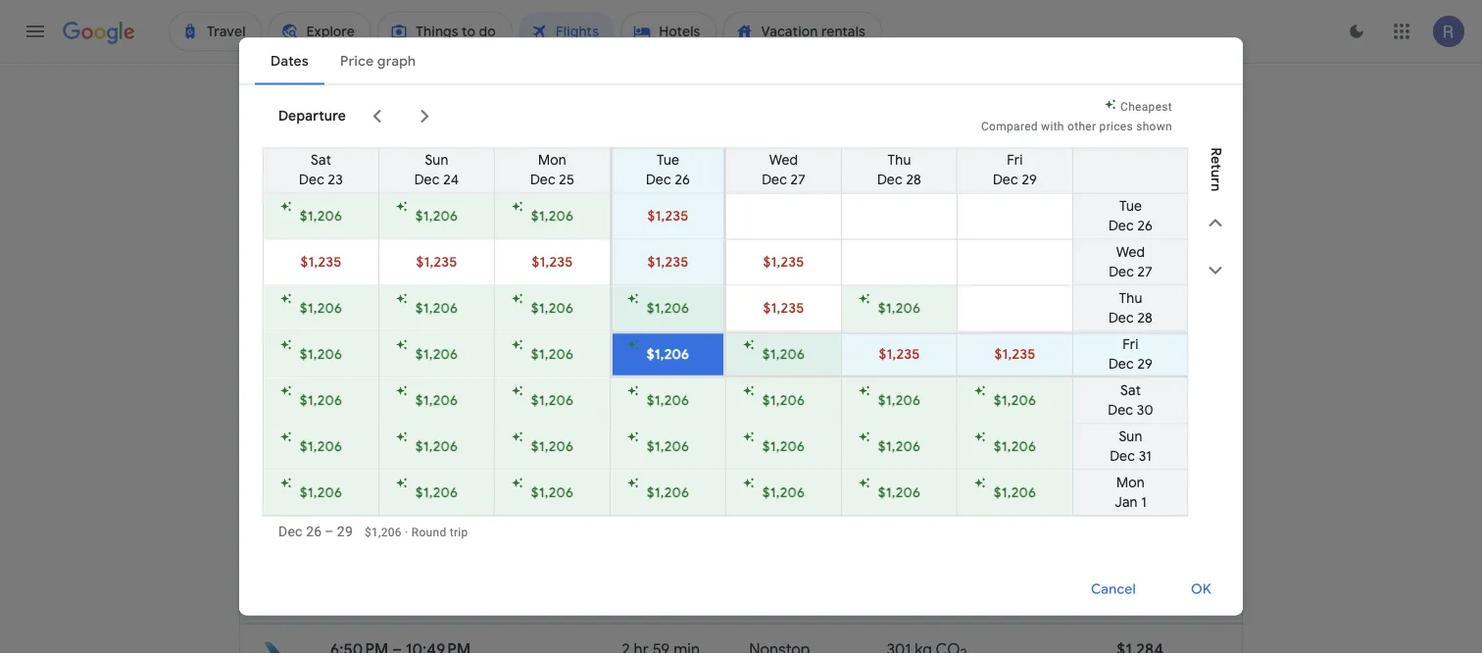 Task type: vqa. For each thing, say whether or not it's contained in the screenshot.


Task type: locate. For each thing, give the bounding box(es) containing it.
0 vertical spatial dec 26 – 29
[[386, 279, 460, 296]]

air for 7:30 am
[[331, 443, 346, 457]]

price left graph
[[1149, 284, 1182, 302]]

0 vertical spatial min
[[663, 419, 689, 439]]

wed down duration popup button
[[1117, 244, 1146, 261]]

fees
[[412, 371, 435, 385], [652, 371, 676, 385]]

1 vertical spatial thu
[[1119, 290, 1143, 307]]

2 3 from the top
[[622, 492, 631, 512]]

0 vertical spatial thu
[[888, 152, 912, 169]]

2 20% from the top
[[891, 517, 914, 531]]

2 air from the top
[[331, 516, 346, 530]]

0 horizontal spatial 26
[[675, 171, 690, 189]]

air canada
[[331, 443, 391, 457], [331, 516, 391, 530]]

0 horizontal spatial mon
[[539, 152, 567, 169]]

1 vertical spatial co
[[938, 492, 963, 512]]

1 hr from the top
[[634, 419, 649, 439]]

2 yyz from the top
[[655, 516, 677, 530]]

prices right other
[[1100, 119, 1134, 133]]

-20% emissions
[[888, 443, 974, 457], [888, 517, 974, 531]]

passenger
[[741, 371, 799, 385]]

1 vertical spatial tue
[[1120, 198, 1143, 215]]

0 vertical spatial 27
[[791, 171, 806, 189]]

0 horizontal spatial dec 26 – 29
[[279, 524, 353, 540]]

dec inside thu dec 28
[[878, 171, 903, 189]]

sun up 31
[[1119, 428, 1143, 446]]

fees right bag
[[652, 371, 676, 385]]

sat dec 23
[[299, 152, 343, 189]]

1206 us dollars text field left · at the bottom
[[365, 526, 402, 539]]

min
[[663, 419, 689, 439], [663, 492, 689, 512]]

0 vertical spatial kg
[[918, 419, 935, 439]]

3
[[622, 419, 631, 439], [622, 492, 631, 512]]

0 vertical spatial 29
[[1022, 171, 1038, 189]]

price inside popup button
[[910, 203, 944, 221]]

sat up the 30
[[1121, 382, 1142, 400]]

fri inside tue dec 26 wed dec 27 thu dec 28 fri dec 29 sat dec 30 sun dec 31 mon jan 1
[[1123, 336, 1139, 354]]

29
[[1022, 171, 1038, 189], [1138, 356, 1153, 373]]

20%
[[891, 443, 914, 457], [891, 517, 914, 531]]

1 vertical spatial nonstop
[[750, 492, 811, 512]]

fees right +
[[412, 371, 435, 385]]

bag fees button
[[628, 371, 676, 385]]

dec inside wed dec 27
[[762, 171, 788, 189]]

wed up airlines popup button
[[770, 152, 799, 169]]

7:30 am – 11:31 am
[[331, 419, 465, 439]]

1 canada from the top
[[349, 443, 391, 457]]

1 vertical spatial 26
[[1138, 217, 1153, 235]]

1 3 from the top
[[622, 419, 631, 439]]

29 up times popup button
[[1022, 171, 1038, 189]]

filters
[[296, 203, 334, 221]]

0 vertical spatial 26 – 29
[[416, 279, 460, 296]]

1 vertical spatial canada
[[349, 516, 391, 530]]

1 vertical spatial 302
[[887, 492, 914, 512]]

2 round from the top
[[1111, 517, 1142, 531]]

find the best price region
[[239, 275, 1244, 327]]

1206 US dollars text field
[[1116, 492, 1164, 512], [365, 526, 402, 539]]

u
[[1207, 170, 1225, 178]]

date grid
[[1013, 284, 1074, 302]]

nonstop flight. element for 11:31 am
[[750, 419, 811, 442]]

1 vertical spatial 20%
[[891, 517, 914, 531]]

round for 9:11 pm
[[1111, 517, 1142, 531]]

2 united from the top
[[402, 516, 438, 530]]

26 – 29 down 5:10 pm 'text box'
[[306, 524, 353, 540]]

emissions
[[422, 203, 487, 221], [917, 443, 974, 457], [917, 517, 974, 531]]

include
[[277, 371, 317, 385]]

jan
[[1115, 494, 1138, 511]]

1 horizontal spatial 1206 us dollars text field
[[1116, 492, 1164, 512]]

mon up "jan"
[[1117, 474, 1145, 492]]

26 for tue dec 26 wed dec 27 thu dec 28 fri dec 29 sat dec 30 sun dec 31 mon jan 1
[[1138, 217, 1153, 235]]

3 for 11:31 am
[[622, 419, 631, 439]]

dec 26 – 29 down 5:10 pm
[[279, 524, 353, 540]]

0 vertical spatial sun
[[425, 152, 449, 169]]

swap origin and destination. image
[[539, 149, 563, 173]]

2 302 from the top
[[887, 492, 914, 512]]

0 vertical spatial tue
[[657, 152, 680, 169]]

nonstop flight. element
[[750, 419, 811, 442], [750, 492, 811, 515], [750, 640, 811, 653]]

2 kg from the top
[[918, 492, 935, 512]]

28 inside tue dec 26 wed dec 27 thu dec 28 fri dec 29 sat dec 30 sun dec 31 mon jan 1
[[1138, 309, 1153, 327]]

1 yyz from the top
[[655, 443, 677, 457]]

ok button
[[1168, 566, 1236, 613]]

1 vertical spatial 28
[[1138, 309, 1153, 327]]

0 horizontal spatial fri
[[1008, 152, 1024, 169]]

0 vertical spatial prices
[[1100, 119, 1134, 133]]

3 hr 1 min dfw – yyz
[[622, 419, 689, 457], [622, 492, 689, 530]]

0 vertical spatial round
[[1111, 444, 1142, 458]]

1 horizontal spatial 26 – 29
[[416, 279, 460, 296]]

dec inside "sun dec 24"
[[415, 171, 440, 189]]

dfw
[[622, 443, 647, 457], [622, 516, 647, 530]]

23
[[328, 171, 343, 189]]

thu
[[888, 152, 912, 169], [1119, 290, 1143, 307]]

1 vertical spatial total duration 3 hr 1 min. element
[[622, 492, 750, 515]]

2 hr from the top
[[634, 492, 649, 512]]

trip down $1,206 text field
[[1146, 444, 1164, 458]]

trip up $1,284
[[1146, 517, 1164, 531]]

0 horizontal spatial price
[[910, 203, 944, 221]]

0 vertical spatial canada
[[349, 443, 391, 457]]

1 horizontal spatial 26
[[1138, 217, 1153, 235]]

air canada down 5:10 pm
[[331, 516, 391, 530]]

round down "jan"
[[1111, 517, 1142, 531]]

wed
[[770, 152, 799, 169], [1117, 244, 1146, 261]]

1 horizontal spatial dec 26 – 29
[[386, 279, 460, 296]]

yyz for 11:31 am
[[655, 443, 677, 457]]

1 vertical spatial 3
[[622, 492, 631, 512]]

1 vertical spatial nonstop flight. element
[[750, 492, 811, 515]]

2 -20% emissions from the top
[[888, 517, 974, 531]]

round down $1,206 text field
[[1111, 444, 1142, 458]]

-20% emissions for 11:31 am
[[888, 443, 974, 457]]

air canada for 5:10 pm
[[331, 516, 391, 530]]

tue up stops popup button in the left top of the page
[[657, 152, 680, 169]]

bags button
[[814, 196, 891, 228]]

united for 11:31 am
[[402, 443, 438, 457]]

2 vertical spatial emissions
[[917, 517, 974, 531]]

2 air canada from the top
[[331, 516, 391, 530]]

1206 us dollars text field down 31
[[1116, 492, 1164, 512]]

dec inside mon dec 25
[[530, 171, 556, 189]]

dfw for 11:31 am
[[622, 443, 647, 457]]

total duration 2 hr 59 min. element
[[622, 640, 750, 653]]

1 co from the top
[[938, 419, 963, 439]]

0 vertical spatial mon
[[539, 152, 567, 169]]

- for 11:31 am
[[888, 443, 891, 457]]

prices left the learn more about tracked prices image
[[312, 279, 353, 296]]

1206 us dollars text field for $1,206 round trip
[[1116, 492, 1164, 512]]

co
[[938, 419, 963, 439], [938, 492, 963, 512]]

0 vertical spatial price
[[910, 203, 944, 221]]

dec 26 – 29
[[386, 279, 460, 296], [279, 524, 353, 540]]

airlines button
[[712, 196, 806, 228]]

leaves dallas/fort worth international airport at 5:10 pm on tuesday, december 26 and arrives at toronto pearson international airport at 9:11 pm on tuesday, december 26. element
[[331, 492, 455, 512]]

1 vertical spatial 27
[[1138, 263, 1153, 281]]

0 vertical spatial 3
[[622, 419, 631, 439]]

1 united from the top
[[402, 443, 438, 457]]

1 vertical spatial min
[[663, 492, 689, 512]]

departure
[[279, 107, 346, 125]]

1284 US dollars text field
[[1117, 639, 1164, 653]]

round for 11:31 am
[[1111, 444, 1142, 458]]

united down arrival time: 11:31 am. text box
[[402, 443, 438, 457]]

0 horizontal spatial 28
[[907, 171, 922, 189]]

round down $1,284 text box
[[1111, 591, 1142, 605]]

3 round from the top
[[1111, 591, 1142, 605]]

air for 5:10 pm
[[331, 516, 346, 530]]

fri dec 29
[[993, 152, 1038, 189]]

1 vertical spatial kg
[[918, 492, 935, 512]]

26 up stops popup button in the left top of the page
[[675, 171, 690, 189]]

tue inside the tue dec 26
[[657, 152, 680, 169]]

Arrival time: 9:11 PM. text field
[[403, 492, 455, 512]]

mon dec 25
[[530, 152, 575, 189]]

1 horizontal spatial wed
[[1117, 244, 1146, 261]]

0 horizontal spatial wed
[[770, 152, 799, 169]]

Arrival time: 11:31 AM. text field
[[406, 419, 465, 439]]

2 nonstop from the top
[[750, 492, 811, 512]]

1 $1,206 round trip from the top
[[1111, 419, 1164, 458]]

thu up price popup button
[[888, 152, 912, 169]]

2 $1,206 round trip from the top
[[1111, 492, 1164, 531]]

1 -20% emissions from the top
[[888, 443, 974, 457]]

2 total duration 3 hr 1 min. element from the top
[[622, 492, 750, 515]]

1 vertical spatial round
[[1111, 517, 1142, 531]]

28 down price graph
[[1138, 309, 1153, 327]]

1 - from the top
[[888, 443, 891, 457]]

1 horizontal spatial 27
[[1138, 263, 1153, 281]]

2 canada from the top
[[349, 516, 391, 530]]

1 total duration 3 hr 1 min. element from the top
[[622, 419, 750, 442]]

28
[[907, 171, 922, 189], [1138, 309, 1153, 327]]

canada
[[349, 443, 391, 457], [349, 516, 391, 530]]

24
[[443, 171, 459, 189]]

$1,206 round trip for 9:11 pm
[[1111, 492, 1164, 531]]

total duration 3 hr 1 min. element
[[622, 419, 750, 442], [622, 492, 750, 515]]

1 vertical spatial fri
[[1123, 336, 1139, 354]]

departing flights
[[239, 341, 392, 366]]

1 air from the top
[[331, 443, 346, 457]]

1 vertical spatial prices
[[312, 279, 353, 296]]

20% for 11:31 am
[[891, 443, 914, 457]]

2 min from the top
[[663, 492, 689, 512]]

1 vertical spatial emissions
[[917, 443, 974, 457]]

2 302 kg co 2 from the top
[[887, 492, 970, 515]]

1 horizontal spatial sat
[[1121, 382, 1142, 400]]

1 vertical spatial 302 kg co 2
[[887, 492, 970, 515]]

fri down compared
[[1008, 152, 1024, 169]]

0 vertical spatial dfw
[[622, 443, 647, 457]]

dec
[[299, 171, 325, 189], [415, 171, 440, 189], [530, 171, 556, 189], [646, 171, 672, 189], [762, 171, 788, 189], [878, 171, 903, 189], [993, 171, 1019, 189], [1109, 217, 1135, 235], [1109, 263, 1135, 281], [386, 279, 412, 296], [1109, 309, 1135, 327], [1109, 356, 1135, 373], [1108, 402, 1134, 419], [1110, 448, 1136, 465], [279, 524, 303, 540]]

26 inside the tue dec 26
[[675, 171, 690, 189]]

sun
[[425, 152, 449, 169], [1119, 428, 1143, 446]]

29 left sort
[[1138, 356, 1153, 373]]

austin button
[[528, 196, 615, 228]]

3 hr 1 min dfw – yyz for 9:11 pm
[[622, 492, 689, 530]]

air down 5:10 pm
[[331, 516, 346, 530]]

mon inside tue dec 26 wed dec 27 thu dec 28 fri dec 29 sat dec 30 sun dec 31 mon jan 1
[[1117, 474, 1145, 492]]

1 horizontal spatial 29
[[1138, 356, 1153, 373]]

26 down the return text field
[[1138, 217, 1153, 235]]

all filters (2) button
[[239, 196, 370, 228]]

dec inside the tue dec 26
[[646, 171, 672, 189]]

1 air canada from the top
[[331, 443, 391, 457]]

1 round from the top
[[1111, 444, 1142, 458]]

-20% emissions for 9:11 pm
[[888, 517, 974, 531]]

0 vertical spatial co
[[938, 419, 963, 439]]

0 vertical spatial -
[[888, 443, 891, 457]]

26 for tue dec 26
[[675, 171, 690, 189]]

0 vertical spatial $1,206 round trip
[[1111, 419, 1164, 458]]

1 horizontal spatial thu
[[1119, 290, 1143, 307]]

302 kg co 2 for 11:31 am
[[887, 419, 970, 442]]

fri down price graph button on the right top of page
[[1123, 336, 1139, 354]]

$1,206 round trip up "jan"
[[1111, 419, 1164, 458]]

1 nonstop flight. element from the top
[[750, 419, 811, 442]]

dec 26 – 29 right the learn more about tracked prices image
[[386, 279, 460, 296]]

0 vertical spatial 20%
[[891, 443, 914, 457]]

and
[[605, 371, 625, 385]]

price
[[910, 203, 944, 221], [1149, 284, 1182, 302]]

1 horizontal spatial tue
[[1120, 198, 1143, 215]]

kg
[[918, 419, 935, 439], [918, 492, 935, 512]]

price inside button
[[1149, 284, 1182, 302]]

cancel button
[[1068, 566, 1160, 613]]

price graph
[[1149, 284, 1224, 302]]

26 – 29 right the learn more about tracked prices image
[[416, 279, 460, 296]]

2 nonstop flight. element from the top
[[750, 492, 811, 515]]

1 302 kg co 2 from the top
[[887, 419, 970, 442]]

1 nonstop from the top
[[750, 419, 811, 439]]

1 horizontal spatial price
[[1149, 284, 1182, 302]]

prices include required taxes + fees for 2 adults. optional charges and bag fees may apply. passenger assistance
[[239, 371, 861, 385]]

28 up price popup button
[[907, 171, 922, 189]]

round inside the $1,284 round trip
[[1111, 591, 1142, 605]]

1 min from the top
[[663, 419, 689, 439]]

canada down 5:10 pm
[[349, 516, 391, 530]]

total duration 3 hr 1 min. element for 9:11 pm
[[622, 492, 750, 515]]

1 vertical spatial $1,206 round trip
[[1111, 492, 1164, 531]]

1 dfw from the top
[[622, 443, 647, 457]]

0 horizontal spatial sat
[[311, 152, 331, 169]]

27 inside tue dec 26 wed dec 27 thu dec 28 fri dec 29 sat dec 30 sun dec 31 mon jan 1
[[1138, 263, 1153, 281]]

fri
[[1008, 152, 1024, 169], [1123, 336, 1139, 354]]

kg for 11:31 am
[[918, 419, 935, 439]]

1 vertical spatial sat
[[1121, 382, 1142, 400]]

2 co from the top
[[938, 492, 963, 512]]

nonstop for 11:31 am
[[750, 419, 811, 439]]

airlines
[[724, 203, 773, 221]]

bag
[[628, 371, 649, 385]]

26 inside tue dec 26 wed dec 27 thu dec 28 fri dec 29 sat dec 30 sun dec 31 mon jan 1
[[1138, 217, 1153, 235]]

1 vertical spatial wed
[[1117, 244, 1146, 261]]

0 vertical spatial 302 kg co 2
[[887, 419, 970, 442]]

min for 11:31 am
[[663, 419, 689, 439]]

0 vertical spatial hr
[[634, 419, 649, 439]]

29 inside fri dec 29
[[1022, 171, 1038, 189]]

1 vertical spatial sun
[[1119, 428, 1143, 446]]

0 vertical spatial 1206 us dollars text field
[[1116, 492, 1164, 512]]

thu left price graph
[[1119, 290, 1143, 307]]

assistance
[[802, 371, 861, 385]]

canada down "7:30 am" text box
[[349, 443, 391, 457]]

with
[[1042, 119, 1065, 133]]

air canada down "7:30 am" text box
[[331, 443, 391, 457]]

1 3 hr 1 min dfw – yyz from the top
[[622, 419, 689, 457]]

1 vertical spatial 26 – 29
[[306, 524, 353, 540]]

1 horizontal spatial 28
[[1138, 309, 1153, 327]]

air down the 7:30 am
[[331, 443, 346, 457]]

sun up 24
[[425, 152, 449, 169]]

0 vertical spatial yyz
[[655, 443, 677, 457]]

cancel
[[1092, 581, 1137, 598]]

0 vertical spatial 3 hr 1 min dfw – yyz
[[622, 419, 689, 457]]

1206 us dollars text field for $1,206 · round trip
[[365, 526, 402, 539]]

1 20% from the top
[[891, 443, 914, 457]]

2 - from the top
[[888, 517, 891, 531]]

1 vertical spatial air
[[331, 516, 346, 530]]

1 vertical spatial -20% emissions
[[888, 517, 974, 531]]

total duration 3 hr 1 min. element for 11:31 am
[[622, 419, 750, 442]]

20% for 9:11 pm
[[891, 517, 914, 531]]

1 vertical spatial 29
[[1138, 356, 1153, 373]]

302 for 11:31 am
[[887, 419, 914, 439]]

2 vertical spatial round
[[1111, 591, 1142, 605]]

None search field
[[239, 90, 1244, 260]]

stops button
[[622, 196, 704, 228]]

1 horizontal spatial mon
[[1117, 474, 1145, 492]]

wed inside tue dec 26 wed dec 27 thu dec 28 fri dec 29 sat dec 30 sun dec 31 mon jan 1
[[1117, 244, 1146, 261]]

302
[[887, 419, 914, 439], [887, 492, 914, 512]]

emissions inside 'popup button'
[[422, 203, 487, 221]]

1284 US dollars text field
[[1117, 566, 1164, 586]]

1 vertical spatial 1206 us dollars text field
[[365, 526, 402, 539]]

1 kg from the top
[[918, 419, 935, 439]]

1 vertical spatial -
[[888, 517, 891, 531]]

0 vertical spatial wed
[[770, 152, 799, 169]]

0 horizontal spatial 27
[[791, 171, 806, 189]]

$1,206 round trip down 31
[[1111, 492, 1164, 531]]

scroll right image
[[413, 104, 436, 128]]

1 vertical spatial mon
[[1117, 474, 1145, 492]]

united for 9:11 pm
[[402, 516, 438, 530]]

sat up 23
[[311, 152, 331, 169]]

1 vertical spatial yyz
[[655, 516, 677, 530]]

0 vertical spatial nonstop flight. element
[[750, 419, 811, 442]]

0 horizontal spatial 29
[[1022, 171, 1038, 189]]

price down thu dec 28
[[910, 203, 944, 221]]

1 vertical spatial air canada
[[331, 516, 391, 530]]

27 up airlines popup button
[[791, 171, 806, 189]]

tue
[[657, 152, 680, 169], [1120, 198, 1143, 215]]

Departure time: 6:50 PM. text field
[[331, 639, 389, 653]]

all filters (2)
[[277, 203, 355, 221]]

1 302 from the top
[[887, 419, 914, 439]]

mon up 25
[[539, 152, 567, 169]]

emissions for 11:31 am
[[917, 443, 974, 457]]

price graph button
[[1098, 276, 1240, 311]]

0 vertical spatial sat
[[311, 152, 331, 169]]

0 horizontal spatial thu
[[888, 152, 912, 169]]

taxes
[[368, 371, 398, 385]]

united down arrival time: 9:11 pm. text field
[[402, 516, 438, 530]]

30
[[1137, 402, 1154, 419]]

tue inside tue dec 26 wed dec 27 thu dec 28 fri dec 29 sat dec 30 sun dec 31 mon jan 1
[[1120, 198, 1143, 215]]

0 vertical spatial air canada
[[331, 443, 391, 457]]

1 vertical spatial dfw
[[622, 516, 647, 530]]

0 vertical spatial 28
[[907, 171, 922, 189]]

wed inside wed dec 27
[[770, 152, 799, 169]]

sun inside tue dec 26 wed dec 27 thu dec 28 fri dec 29 sat dec 30 sun dec 31 mon jan 1
[[1119, 428, 1143, 446]]

2 dfw from the top
[[622, 516, 647, 530]]

trip
[[1146, 444, 1164, 458], [1146, 517, 1164, 531], [450, 526, 468, 539], [1146, 591, 1164, 605]]

trip down $1,284
[[1146, 591, 1164, 605]]

sort by: button
[[1154, 360, 1244, 395]]

kg for 9:11 pm
[[918, 492, 935, 512]]

1 for 5:10 pm – 9:11 pm
[[653, 492, 659, 512]]

1 vertical spatial hr
[[634, 492, 649, 512]]

0 vertical spatial air
[[331, 443, 346, 457]]

1 horizontal spatial fri
[[1123, 336, 1139, 354]]

2 3 hr 1 min dfw – yyz from the top
[[622, 492, 689, 530]]

canada for 5:10 pm
[[349, 516, 391, 530]]

track
[[273, 279, 308, 296]]

tue down the return text field
[[1120, 198, 1143, 215]]

$1,235 button
[[611, 194, 726, 239], [264, 240, 379, 285], [380, 240, 494, 285], [495, 240, 610, 285], [611, 240, 726, 285], [727, 240, 841, 285], [727, 286, 841, 331], [842, 332, 957, 377], [958, 332, 1073, 377]]

sort
[[1161, 369, 1189, 386]]

0 horizontal spatial prices
[[312, 279, 353, 296]]

scroll left image
[[366, 104, 389, 128]]

0 vertical spatial emissions
[[422, 203, 487, 221]]

r
[[1207, 148, 1225, 156]]

all
[[277, 203, 293, 221]]

27 up price graph
[[1138, 263, 1153, 281]]

canada for 7:30 am
[[349, 443, 391, 457]]

sat inside sat dec 23
[[311, 152, 331, 169]]

1 vertical spatial price
[[1149, 284, 1182, 302]]

-
[[888, 443, 891, 457], [888, 517, 891, 531]]

1 horizontal spatial fees
[[652, 371, 676, 385]]

prices inside find the best price region
[[312, 279, 353, 296]]

round
[[1111, 444, 1142, 458], [1111, 517, 1142, 531], [1111, 591, 1142, 605]]

0 horizontal spatial 1206 us dollars text field
[[365, 526, 402, 539]]

$1,284
[[1117, 566, 1164, 586]]



Task type: describe. For each thing, give the bounding box(es) containing it.
r e t u r n
[[1207, 148, 1225, 192]]

mon inside mon dec 25
[[539, 152, 567, 169]]

1 for 7:30 am – 11:31 am
[[653, 419, 659, 439]]

29 inside tue dec 26 wed dec 27 thu dec 28 fri dec 29 sat dec 30 sun dec 31 mon jan 1
[[1138, 356, 1153, 373]]

sort by:
[[1161, 369, 1212, 386]]

thu inside tue dec 26 wed dec 27 thu dec 28 fri dec 29 sat dec 30 sun dec 31 mon jan 1
[[1119, 290, 1143, 307]]

Departure text field
[[926, 134, 1016, 187]]

302 kg co 2 for 9:11 pm
[[887, 492, 970, 515]]

- for 9:11 pm
[[888, 517, 891, 531]]

scroll down image
[[1204, 259, 1228, 282]]

tue for tue dec 26 wed dec 27 thu dec 28 fri dec 29 sat dec 30 sun dec 31 mon jan 1
[[1120, 198, 1143, 215]]

sat inside tue dec 26 wed dec 27 thu dec 28 fri dec 29 sat dec 30 sun dec 31 mon jan 1
[[1121, 382, 1142, 400]]

sun inside "sun dec 24"
[[425, 152, 449, 169]]

(2)
[[337, 203, 355, 221]]

flights
[[335, 341, 392, 366]]

min for 9:11 pm
[[663, 492, 689, 512]]

scroll up image
[[1204, 211, 1228, 235]]

ok
[[1191, 581, 1212, 598]]

$1,206 round trip for 11:31 am
[[1111, 419, 1164, 458]]

less
[[390, 203, 419, 221]]

charges
[[557, 371, 601, 385]]

cheapest
[[1121, 100, 1173, 113]]

1 fees from the left
[[412, 371, 435, 385]]

trip right the round
[[450, 526, 468, 539]]

e
[[1207, 156, 1225, 164]]

26 – 29 inside find the best price region
[[416, 279, 460, 296]]

1 vertical spatial dec 26 – 29
[[279, 524, 353, 540]]

compared with other prices shown
[[982, 119, 1173, 133]]

Departure time: 7:30 AM. text field
[[331, 419, 389, 439]]

trip inside the $1,284 round trip
[[1146, 591, 1164, 605]]

thu inside thu dec 28
[[888, 152, 912, 169]]

hr for 7:30 am – 11:31 am
[[634, 419, 649, 439]]

dfw for 9:11 pm
[[622, 516, 647, 530]]

5:10 pm – 9:11 pm
[[331, 492, 455, 512]]

air canada for 7:30 am
[[331, 443, 391, 457]]

t
[[1207, 164, 1225, 170]]

Departure time: 5:10 PM. text field
[[331, 492, 386, 512]]

stops
[[634, 203, 671, 221]]

other
[[1068, 119, 1097, 133]]

n
[[1207, 184, 1225, 192]]

$1,284 round trip
[[1111, 566, 1164, 605]]

round
[[412, 526, 447, 539]]

shown
[[1137, 119, 1173, 133]]

dec inside fri dec 29
[[993, 171, 1019, 189]]

graph
[[1186, 284, 1224, 302]]

3 hr 1 min dfw – yyz for 11:31 am
[[622, 419, 689, 457]]

9:11 pm
[[403, 492, 455, 512]]

price button
[[899, 196, 977, 228]]

thu dec 28
[[878, 152, 922, 189]]

25
[[559, 171, 575, 189]]

may
[[679, 371, 702, 385]]

less emissions
[[390, 203, 487, 221]]

31
[[1139, 448, 1152, 465]]

tue dec 26
[[646, 152, 690, 189]]

11:31 am
[[406, 419, 465, 439]]

·
[[405, 526, 408, 539]]

1206 US dollars text field
[[1116, 419, 1164, 439]]

apply.
[[705, 371, 737, 385]]

leaves dallas/fort worth international airport at 6:50 pm on tuesday, december 26 and arrives at toronto pearson international airport at 10:49 pm on tuesday, december 26. element
[[331, 639, 471, 653]]

28 inside thu dec 28
[[907, 171, 922, 189]]

passenger assistance button
[[741, 371, 861, 385]]

by:
[[1192, 369, 1212, 386]]

learn more about tracked prices image
[[357, 279, 374, 296]]

for
[[438, 371, 454, 385]]

times
[[997, 203, 1035, 221]]

hr for 5:10 pm – 9:11 pm
[[634, 492, 649, 512]]

3 nonstop flight. element from the top
[[750, 640, 811, 653]]

leaves dallas/fort worth international airport at 7:30 am on tuesday, december 26 and arrives at toronto pearson international airport at 11:31 am on tuesday, december 26. element
[[331, 419, 465, 439]]

Arrival time: 10:49 PM. text field
[[406, 639, 471, 653]]

tue dec 26 wed dec 27 thu dec 28 fri dec 29 sat dec 30 sun dec 31 mon jan 1
[[1108, 198, 1154, 511]]

2 fees from the left
[[652, 371, 676, 385]]

co for 5:10 pm – 9:11 pm
[[938, 492, 963, 512]]

dec inside find the best price region
[[386, 279, 412, 296]]

adults.
[[467, 371, 505, 385]]

prices
[[239, 371, 274, 385]]

austin
[[540, 203, 581, 221]]

date grid button
[[962, 276, 1089, 311]]

1 horizontal spatial prices
[[1100, 119, 1134, 133]]

optional
[[508, 371, 554, 385]]

departing flights main content
[[239, 275, 1244, 653]]

nonstop flight. element for 9:11 pm
[[750, 492, 811, 515]]

price for price
[[910, 203, 944, 221]]

27 inside wed dec 27
[[791, 171, 806, 189]]

7:30 am
[[331, 419, 389, 439]]

times button
[[985, 196, 1069, 228]]

5:10 pm
[[331, 492, 386, 512]]

r
[[1207, 178, 1225, 184]]

wed dec 27
[[762, 152, 806, 189]]

grid
[[1047, 284, 1074, 302]]

fri inside fri dec 29
[[1008, 152, 1024, 169]]

departing
[[239, 341, 331, 366]]

bags
[[826, 203, 858, 221]]

302 for 9:11 pm
[[887, 492, 914, 512]]

track prices
[[273, 279, 353, 296]]

sun dec 24
[[415, 152, 459, 189]]

dec 26 – 29 inside find the best price region
[[386, 279, 460, 296]]

duration
[[1088, 203, 1145, 221]]

price for price graph
[[1149, 284, 1182, 302]]

3 for 9:11 pm
[[622, 492, 631, 512]]

Return text field
[[1092, 134, 1182, 187]]

none search field containing all filters (2)
[[239, 90, 1244, 260]]

duration button
[[1077, 196, 1178, 228]]

2 inside popup button
[[413, 100, 421, 116]]

nonstop for 9:11 pm
[[750, 492, 811, 512]]

date
[[1013, 284, 1044, 302]]

compared
[[982, 119, 1038, 133]]

$1,206 · round trip
[[365, 526, 468, 539]]

dec inside sat dec 23
[[299, 171, 325, 189]]

yyz for 9:11 pm
[[655, 516, 677, 530]]

co for 7:30 am – 11:31 am
[[938, 419, 963, 439]]

2 button
[[378, 90, 456, 126]]

emissions for 9:11 pm
[[917, 517, 974, 531]]

1 inside tue dec 26 wed dec 27 thu dec 28 fri dec 29 sat dec 30 sun dec 31 mon jan 1
[[1142, 494, 1147, 511]]

less emissions button
[[378, 196, 520, 228]]

+
[[401, 371, 408, 385]]

tue for tue dec 26
[[657, 152, 680, 169]]

required
[[320, 371, 365, 385]]



